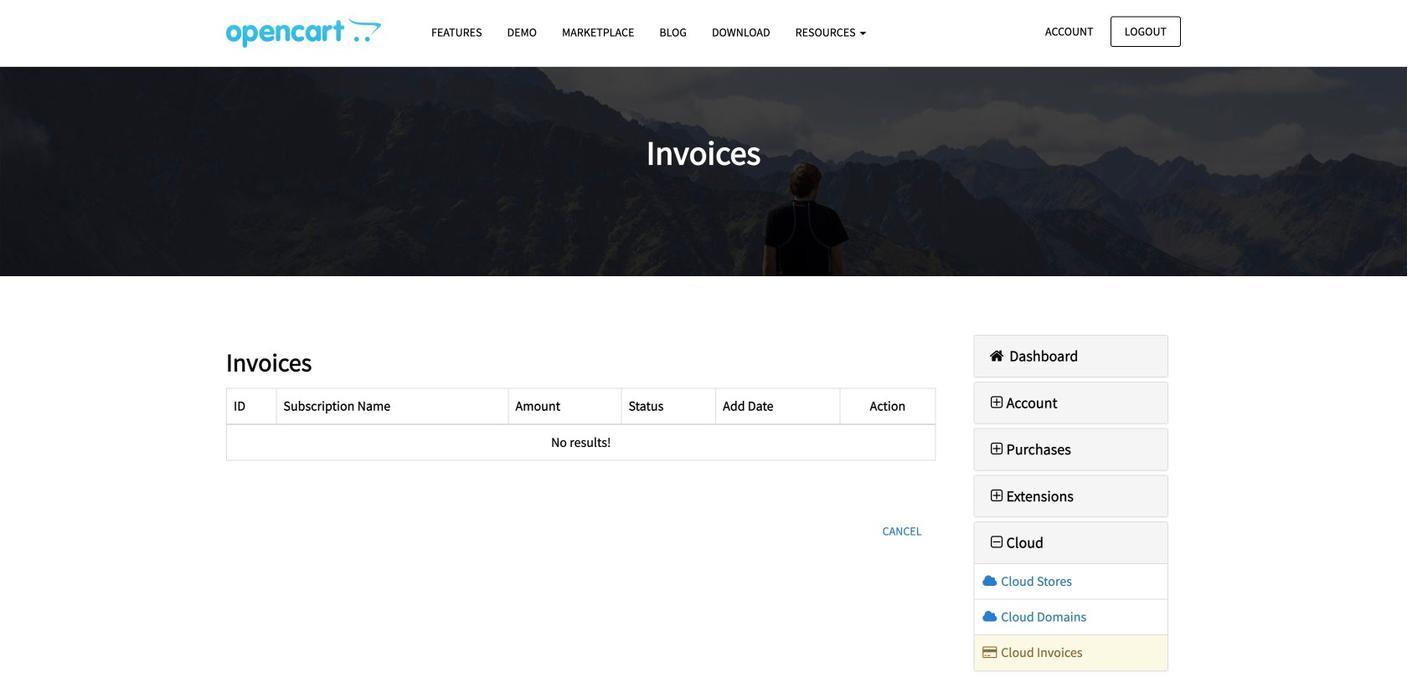 Task type: describe. For each thing, give the bounding box(es) containing it.
1 plus square o image from the top
[[987, 395, 1007, 410]]

minus square o image
[[987, 535, 1007, 551]]

opencart cloud - invoice list image
[[226, 18, 381, 48]]

2 plus square o image from the top
[[987, 442, 1007, 457]]

1 cloud image from the top
[[981, 575, 999, 588]]

home image
[[987, 348, 1007, 364]]

2 cloud image from the top
[[981, 611, 999, 624]]

3 plus square o image from the top
[[987, 489, 1007, 504]]



Task type: locate. For each thing, give the bounding box(es) containing it.
2 vertical spatial plus square o image
[[987, 489, 1007, 504]]

1 vertical spatial cloud image
[[981, 611, 999, 624]]

0 vertical spatial cloud image
[[981, 575, 999, 588]]

cloud image up credit card image
[[981, 611, 999, 624]]

0 vertical spatial plus square o image
[[987, 395, 1007, 410]]

cloud image
[[981, 575, 999, 588], [981, 611, 999, 624]]

credit card image
[[981, 646, 999, 660]]

plus square o image
[[987, 395, 1007, 410], [987, 442, 1007, 457], [987, 489, 1007, 504]]

1 vertical spatial plus square o image
[[987, 442, 1007, 457]]

cloud image down minus square o "image"
[[981, 575, 999, 588]]



Task type: vqa. For each thing, say whether or not it's contained in the screenshot.
the top cloud ICON
yes



